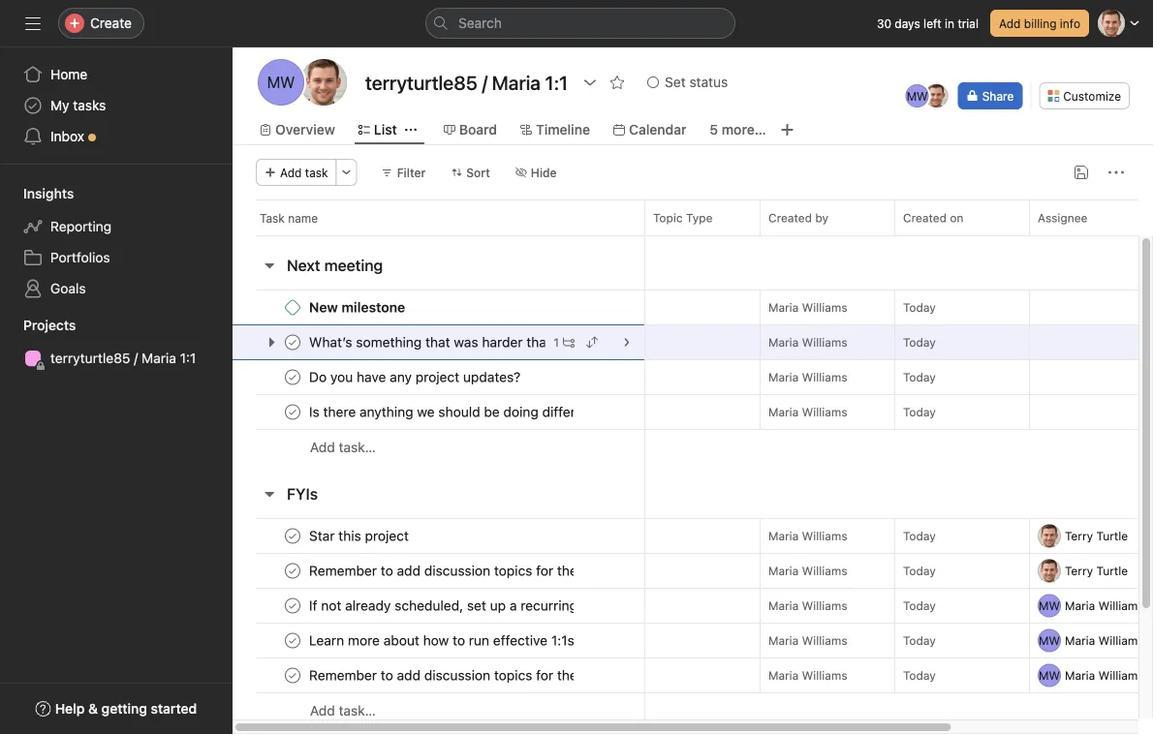 Task type: describe. For each thing, give the bounding box(es) containing it.
goals link
[[12, 273, 221, 304]]

billing
[[1024, 16, 1057, 30]]

topic type
[[653, 211, 713, 225]]

reporting
[[50, 219, 112, 235]]

details image for move tasks between sections image
[[621, 337, 633, 348]]

help & getting started
[[55, 701, 197, 717]]

customize button
[[1039, 82, 1130, 110]]

add task button
[[256, 159, 337, 186]]

add billing info
[[999, 16, 1081, 30]]

info
[[1060, 16, 1081, 30]]

collapse task list for this section image
[[262, 487, 277, 502]]

sort button
[[442, 159, 499, 186]]

remember to add discussion topics for the next meeting cell for tt
[[233, 553, 646, 589]]

started
[[151, 701, 197, 717]]

today for do you have any project updates? cell
[[903, 371, 936, 384]]

left
[[924, 16, 942, 30]]

hide button
[[507, 159, 566, 186]]

learn more about how to run effective 1:1s cell
[[233, 623, 646, 659]]

1 horizontal spatial more actions image
[[1109, 165, 1124, 180]]

inbox
[[50, 128, 84, 144]]

completed checkbox for if not already scheduled, set up a recurring 1:1 meeting in your calendar text box
[[281, 595, 304, 618]]

do you have any project updates? cell
[[233, 360, 646, 395]]

task
[[305, 166, 328, 179]]

move tasks between sections image
[[586, 302, 598, 314]]

set status button
[[639, 69, 737, 96]]

add to starred image
[[610, 75, 625, 90]]

terry turtle for star this project cell
[[1065, 530, 1128, 543]]

timeline link
[[521, 119, 590, 141]]

my tasks
[[50, 97, 106, 113]]

my tasks link
[[12, 90, 221, 121]]

add task… button inside the header next meeting tree grid
[[310, 437, 376, 458]]

today for learn more about how to run effective 1:1s cell
[[903, 634, 936, 648]]

0 horizontal spatial more actions image
[[341, 167, 352, 178]]

task… for add task… button within header fyis "tree grid"
[[339, 703, 376, 719]]

topic
[[653, 211, 683, 225]]

global element
[[0, 47, 233, 164]]

insights
[[23, 186, 74, 202]]

what's something that was harder than expected? cell
[[233, 325, 646, 361]]

header fyis tree grid
[[233, 519, 1153, 729]]

home link
[[12, 59, 221, 90]]

tasks
[[73, 97, 106, 113]]

completed image for next meeting
[[281, 366, 304, 389]]

my
[[50, 97, 69, 113]]

remember to add discussion topics for the next meeting cell for mw
[[233, 658, 646, 694]]

name
[[288, 211, 318, 225]]

header next meeting tree grid
[[233, 290, 1153, 465]]

projects button
[[0, 316, 76, 335]]

calendar
[[629, 122, 687, 138]]

/
[[134, 350, 138, 366]]

type
[[686, 211, 713, 225]]

today for if not already scheduled, set up a recurring 1:1 meeting in your calendar "cell"
[[903, 600, 936, 613]]

add billing info button
[[991, 10, 1089, 37]]

6 today from the top
[[903, 565, 936, 578]]

completed milestone image
[[285, 300, 300, 316]]

5 more…
[[710, 122, 766, 138]]

filter button
[[373, 159, 435, 186]]

completed checkbox for star this project text field
[[281, 525, 304, 548]]

insights button
[[0, 184, 74, 204]]

completed image for learn more about how to run effective 1:1s text field
[[281, 630, 304, 653]]

filter
[[397, 166, 426, 179]]

save options image
[[1074, 165, 1089, 180]]

turtle for third completed image from the bottom
[[1097, 565, 1128, 578]]

create
[[90, 15, 132, 31]]

overview link
[[260, 119, 335, 141]]

if not already scheduled, set up a recurring 1:1 meeting in your calendar cell
[[233, 588, 646, 624]]

add tab image
[[780, 122, 795, 138]]

share button
[[958, 82, 1023, 110]]

days
[[895, 16, 921, 30]]

home
[[50, 66, 87, 82]]

by
[[816, 211, 829, 225]]

Is there anything we should be doing differently? text field
[[305, 403, 575, 422]]

move tasks between sections image
[[586, 337, 598, 348]]

completed image for star this project text field
[[281, 525, 304, 548]]

hide
[[531, 166, 557, 179]]

search list box
[[426, 8, 736, 39]]

—
[[657, 337, 666, 348]]

board
[[459, 122, 497, 138]]

reporting link
[[12, 211, 221, 242]]

in
[[945, 16, 955, 30]]

add task… inside the header next meeting tree grid
[[310, 440, 376, 456]]

today for star this project cell
[[903, 530, 936, 543]]

overview
[[275, 122, 335, 138]]

2 add task… row from the top
[[233, 693, 1153, 729]]

Star this project text field
[[305, 527, 415, 546]]

turtle for completed image within the star this project cell
[[1097, 530, 1128, 543]]

star this project cell
[[233, 519, 646, 554]]

today for is there anything we should be doing differently? cell
[[903, 406, 936, 419]]

created for created on
[[903, 211, 947, 225]]

30
[[877, 16, 892, 30]]

completed checkbox inside remember to add discussion topics for the next meeting "cell"
[[281, 664, 304, 688]]

task name
[[260, 211, 318, 225]]

Do you have any project updates? text field
[[305, 368, 527, 387]]

1 add task… row from the top
[[233, 429, 1153, 465]]

search button
[[426, 8, 736, 39]]



Task type: locate. For each thing, give the bounding box(es) containing it.
1 today from the top
[[903, 301, 936, 315]]

completed checkbox for is there anything we should be doing differently? text box
[[281, 401, 304, 424]]

0 vertical spatial turtle
[[1097, 530, 1128, 543]]

— button
[[646, 325, 760, 360]]

0 horizontal spatial created
[[769, 211, 812, 225]]

created by
[[769, 211, 829, 225]]

maria inside projects element
[[142, 350, 176, 366]]

1 vertical spatial task…
[[339, 703, 376, 719]]

next meeting button
[[287, 248, 383, 283]]

2 remember to add discussion topics for the next meeting text field from the top
[[305, 666, 575, 686]]

more…
[[722, 122, 766, 138]]

2 today from the top
[[903, 336, 936, 349]]

2 terry turtle from the top
[[1065, 565, 1128, 578]]

completed checkbox for do you have any project updates? text box
[[281, 366, 304, 389]]

0 vertical spatial completed checkbox
[[281, 401, 304, 424]]

completed checkbox inside learn more about how to run effective 1:1s cell
[[281, 630, 304, 653]]

5
[[710, 122, 718, 138]]

projects
[[23, 317, 76, 333]]

timeline
[[536, 122, 590, 138]]

1 terry turtle from the top
[[1065, 530, 1128, 543]]

3 completed image from the top
[[281, 595, 304, 618]]

9 today from the top
[[903, 669, 936, 683]]

collapse task list for this section image
[[262, 258, 277, 273]]

2 completed image from the top
[[281, 525, 304, 548]]

1 vertical spatial add task… row
[[233, 693, 1153, 729]]

1 remember to add discussion topics for the next meeting text field from the top
[[305, 562, 575, 581]]

1 vertical spatial add task…
[[310, 703, 376, 719]]

assignee
[[1038, 211, 1088, 225]]

completed image for fyis
[[281, 595, 304, 618]]

completed checkbox inside do you have any project updates? cell
[[281, 366, 304, 389]]

details image left —
[[621, 337, 633, 348]]

mw for learn more about how to run effective 1:1s cell
[[1039, 634, 1060, 648]]

task… for add task… button inside the header next meeting tree grid
[[339, 440, 376, 456]]

set
[[665, 74, 686, 90]]

2 completed image from the top
[[281, 366, 304, 389]]

0 vertical spatial add task…
[[310, 440, 376, 456]]

1 created from the left
[[769, 211, 812, 225]]

4 completed image from the top
[[281, 630, 304, 653]]

terry for remember to add discussion topics for the next meeting "cell" corresponding to tt
[[1065, 565, 1093, 578]]

details image
[[621, 302, 633, 314], [621, 337, 633, 348]]

1 details image from the top
[[621, 302, 633, 314]]

completed image inside is there anything we should be doing differently? cell
[[281, 401, 304, 424]]

task
[[260, 211, 285, 225]]

terryturtle85
[[50, 350, 130, 366]]

remember to add discussion topics for the next meeting text field down learn more about how to run effective 1:1s text field
[[305, 666, 575, 686]]

1 vertical spatial turtle
[[1097, 565, 1128, 578]]

remember to add discussion topics for the next meeting text field up if not already scheduled, set up a recurring 1:1 meeting in your calendar text box
[[305, 562, 575, 581]]

new milestone cell
[[233, 290, 646, 326]]

calendar link
[[614, 119, 687, 141]]

30 days left in trial
[[877, 16, 979, 30]]

terryturtle85 / maria 1:1
[[50, 350, 196, 366]]

add inside header fyis "tree grid"
[[310, 703, 335, 719]]

details image right move tasks between sections icon
[[621, 302, 633, 314]]

expand subtask list for the task what's something that was harder than expected? image
[[264, 335, 279, 350]]

more actions image right "save options" 'icon' at top right
[[1109, 165, 1124, 180]]

fyis
[[287, 485, 318, 504]]

fyis button
[[287, 477, 318, 512]]

4 today from the top
[[903, 406, 936, 419]]

remember to add discussion topics for the next meeting cell down learn more about how to run effective 1:1s text field
[[233, 658, 646, 694]]

created on
[[903, 211, 964, 225]]

details image inside "new milestone" cell
[[621, 302, 633, 314]]

terry
[[1065, 530, 1093, 543], [1065, 565, 1093, 578]]

3 completed image from the top
[[281, 560, 304, 583]]

terry for star this project cell
[[1065, 530, 1093, 543]]

task…
[[339, 440, 376, 456], [339, 703, 376, 719]]

more actions image right task
[[341, 167, 352, 178]]

help & getting started button
[[23, 692, 210, 727]]

remember to add discussion topics for the next meeting cell
[[233, 553, 646, 589], [233, 658, 646, 694]]

1 vertical spatial terry
[[1065, 565, 1093, 578]]

0 vertical spatial terry
[[1065, 530, 1093, 543]]

1 task… from the top
[[339, 440, 376, 456]]

set status
[[665, 74, 728, 90]]

0 vertical spatial completed image
[[281, 331, 304, 354]]

mw
[[267, 73, 295, 92], [907, 89, 928, 103], [1039, 600, 1060, 613], [1039, 634, 1060, 648], [1039, 669, 1060, 683]]

hide sidebar image
[[25, 16, 41, 31]]

completed checkbox inside if not already scheduled, set up a recurring 1:1 meeting in your calendar "cell"
[[281, 595, 304, 618]]

row
[[233, 200, 1153, 236], [256, 235, 1153, 237], [233, 290, 1153, 326], [233, 325, 1153, 361], [233, 360, 1153, 395], [233, 395, 1153, 430], [233, 519, 1153, 554], [233, 553, 1153, 589], [233, 588, 1153, 624], [233, 623, 1153, 659], [233, 658, 1153, 694]]

8 today from the top
[[903, 634, 936, 648]]

add task
[[280, 166, 328, 179]]

row containing task name
[[233, 200, 1153, 236]]

show options image
[[583, 75, 598, 90]]

trial
[[958, 16, 979, 30]]

turtle
[[1097, 530, 1128, 543], [1097, 565, 1128, 578]]

New milestone text field
[[305, 298, 411, 317]]

add inside the header next meeting tree grid
[[310, 440, 335, 456]]

3 completed checkbox from the top
[[281, 525, 304, 548]]

2 turtle from the top
[[1097, 565, 1128, 578]]

completed checkbox inside is there anything we should be doing differently? cell
[[281, 401, 304, 424]]

completed checkbox inside star this project cell
[[281, 525, 304, 548]]

terry turtle
[[1065, 530, 1128, 543], [1065, 565, 1128, 578]]

1 completed image from the top
[[281, 401, 304, 424]]

5 more… button
[[710, 119, 766, 141]]

help
[[55, 701, 85, 717]]

3 completed checkbox from the top
[[281, 664, 304, 688]]

None text field
[[361, 65, 573, 100]]

Completed checkbox
[[281, 331, 304, 354], [281, 366, 304, 389], [281, 525, 304, 548], [281, 560, 304, 583], [281, 630, 304, 653]]

customize
[[1064, 89, 1121, 103]]

search
[[458, 15, 502, 31]]

1 vertical spatial completed image
[[281, 366, 304, 389]]

2 vertical spatial completed checkbox
[[281, 664, 304, 688]]

portfolios link
[[12, 242, 221, 273]]

Completed checkbox
[[281, 401, 304, 424], [281, 595, 304, 618], [281, 664, 304, 688]]

&
[[88, 701, 98, 717]]

tab actions image
[[405, 124, 417, 136]]

completed image inside do you have any project updates? cell
[[281, 366, 304, 389]]

create button
[[58, 8, 144, 39]]

remember to add discussion topics for the next meeting text field for mw
[[305, 666, 575, 686]]

mw for if not already scheduled, set up a recurring 1:1 meeting in your calendar "cell"
[[1039, 600, 1060, 613]]

What's something that was harder than expected? text field
[[305, 333, 546, 352]]

insights element
[[0, 176, 233, 308]]

3 today from the top
[[903, 371, 936, 384]]

details image for move tasks between sections icon
[[621, 302, 633, 314]]

terry turtle for remember to add discussion topics for the next meeting "cell" corresponding to tt
[[1065, 565, 1128, 578]]

maria williams
[[769, 301, 848, 315], [769, 336, 848, 349], [769, 371, 848, 384], [769, 406, 848, 419], [769, 530, 848, 543], [769, 565, 848, 578], [769, 600, 848, 613], [1065, 600, 1144, 613], [769, 634, 848, 648], [1065, 634, 1144, 648], [769, 669, 848, 683], [1065, 669, 1144, 683]]

completed image inside if not already scheduled, set up a recurring 1:1 meeting in your calendar "cell"
[[281, 595, 304, 618]]

completed checkbox for learn more about how to run effective 1:1s text field
[[281, 630, 304, 653]]

next
[[287, 256, 320, 275]]

goals
[[50, 281, 86, 297]]

created left by
[[769, 211, 812, 225]]

Learn more about how to run effective 1:1s text field
[[305, 631, 575, 651]]

created left the on
[[903, 211, 947, 225]]

1 subtask image
[[563, 337, 575, 348]]

status
[[690, 74, 728, 90]]

Remember to add discussion topics for the next meeting text field
[[305, 562, 575, 581], [305, 666, 575, 686]]

mw for remember to add discussion topics for the next meeting "cell" corresponding to mw
[[1039, 669, 1060, 683]]

1:1
[[180, 350, 196, 366]]

4 completed checkbox from the top
[[281, 560, 304, 583]]

list
[[374, 122, 397, 138]]

0 vertical spatial task…
[[339, 440, 376, 456]]

1 turtle from the top
[[1097, 530, 1128, 543]]

add
[[999, 16, 1021, 30], [280, 166, 302, 179], [310, 440, 335, 456], [310, 703, 335, 719]]

add task… inside header fyis "tree grid"
[[310, 703, 376, 719]]

1 remember to add discussion topics for the next meeting cell from the top
[[233, 553, 646, 589]]

1 vertical spatial remember to add discussion topics for the next meeting text field
[[305, 666, 575, 686]]

remember to add discussion topics for the next meeting cell up if not already scheduled, set up a recurring 1:1 meeting in your calendar text box
[[233, 553, 646, 589]]

add task… button
[[310, 437, 376, 458], [310, 701, 376, 722]]

7 today from the top
[[903, 600, 936, 613]]

is there anything we should be doing differently? cell
[[233, 395, 646, 430]]

completed image
[[281, 401, 304, 424], [281, 525, 304, 548], [281, 560, 304, 583], [281, 630, 304, 653], [281, 664, 304, 688]]

1 completed checkbox from the top
[[281, 401, 304, 424]]

completed image inside learn more about how to run effective 1:1s cell
[[281, 630, 304, 653]]

on
[[950, 211, 964, 225]]

completed checkbox inside remember to add discussion topics for the next meeting "cell"
[[281, 560, 304, 583]]

more actions image
[[1109, 165, 1124, 180], [341, 167, 352, 178]]

today for "new milestone" cell
[[903, 301, 936, 315]]

2 completed checkbox from the top
[[281, 366, 304, 389]]

0 vertical spatial terry turtle
[[1065, 530, 1128, 543]]

1 vertical spatial completed checkbox
[[281, 595, 304, 618]]

list link
[[358, 119, 397, 141]]

tt
[[314, 73, 333, 92], [930, 89, 944, 103], [1042, 530, 1057, 543], [1042, 565, 1057, 578]]

completed checkbox inside what's something that was harder than expected? 'cell'
[[281, 331, 304, 354]]

0 vertical spatial add task… row
[[233, 429, 1153, 465]]

1 add task… button from the top
[[310, 437, 376, 458]]

1 vertical spatial terry turtle
[[1065, 565, 1128, 578]]

meeting
[[324, 256, 383, 275]]

1 terry from the top
[[1065, 530, 1093, 543]]

portfolios
[[50, 250, 110, 266]]

1 completed checkbox from the top
[[281, 331, 304, 354]]

created for created by
[[769, 211, 812, 225]]

1 add task… from the top
[[310, 440, 376, 456]]

inbox link
[[12, 121, 221, 152]]

add task…
[[310, 440, 376, 456], [310, 703, 376, 719]]

5 completed checkbox from the top
[[281, 630, 304, 653]]

2 add task… button from the top
[[310, 701, 376, 722]]

maria
[[769, 301, 799, 315], [769, 336, 799, 349], [142, 350, 176, 366], [769, 371, 799, 384], [769, 406, 799, 419], [769, 530, 799, 543], [769, 565, 799, 578], [769, 600, 799, 613], [1065, 600, 1096, 613], [769, 634, 799, 648], [1065, 634, 1096, 648], [769, 669, 799, 683], [1065, 669, 1096, 683]]

2 terry from the top
[[1065, 565, 1093, 578]]

2 remember to add discussion topics for the next meeting cell from the top
[[233, 658, 646, 694]]

board link
[[444, 119, 497, 141]]

0 vertical spatial add task… button
[[310, 437, 376, 458]]

task… inside header fyis "tree grid"
[[339, 703, 376, 719]]

5 completed image from the top
[[281, 664, 304, 688]]

Completed milestone checkbox
[[285, 300, 300, 316]]

1 vertical spatial details image
[[621, 337, 633, 348]]

williams
[[802, 301, 848, 315], [802, 336, 848, 349], [802, 371, 848, 384], [802, 406, 848, 419], [802, 530, 848, 543], [802, 565, 848, 578], [802, 600, 848, 613], [1099, 600, 1144, 613], [802, 634, 848, 648], [1099, 634, 1144, 648], [802, 669, 848, 683], [1099, 669, 1144, 683]]

0 vertical spatial remember to add discussion topics for the next meeting cell
[[233, 553, 646, 589]]

created
[[769, 211, 812, 225], [903, 211, 947, 225]]

getting
[[101, 701, 147, 717]]

completed image inside star this project cell
[[281, 525, 304, 548]]

completed image for is there anything we should be doing differently? text box
[[281, 401, 304, 424]]

1 vertical spatial remember to add discussion topics for the next meeting cell
[[233, 658, 646, 694]]

0 vertical spatial details image
[[621, 302, 633, 314]]

5 today from the top
[[903, 530, 936, 543]]

2 created from the left
[[903, 211, 947, 225]]

2 task… from the top
[[339, 703, 376, 719]]

sort
[[467, 166, 490, 179]]

1 completed image from the top
[[281, 331, 304, 354]]

2 details image from the top
[[621, 337, 633, 348]]

terryturtle85 / maria 1:1 link
[[12, 343, 221, 374]]

0 vertical spatial remember to add discussion topics for the next meeting text field
[[305, 562, 575, 581]]

task… inside the header next meeting tree grid
[[339, 440, 376, 456]]

completed image
[[281, 331, 304, 354], [281, 366, 304, 389], [281, 595, 304, 618]]

next meeting
[[287, 256, 383, 275]]

remember to add discussion topics for the next meeting text field for tt
[[305, 562, 575, 581]]

If not already scheduled, set up a recurring 1:1 meeting in your calendar text field
[[305, 597, 575, 616]]

1 horizontal spatial created
[[903, 211, 947, 225]]

add task… button inside header fyis "tree grid"
[[310, 701, 376, 722]]

add task… row
[[233, 429, 1153, 465], [233, 693, 1153, 729]]

2 add task… from the top
[[310, 703, 376, 719]]

2 completed checkbox from the top
[[281, 595, 304, 618]]

projects element
[[0, 308, 233, 378]]

1 vertical spatial add task… button
[[310, 701, 376, 722]]

share
[[983, 89, 1014, 103]]

2 vertical spatial completed image
[[281, 595, 304, 618]]



Task type: vqa. For each thing, say whether or not it's contained in the screenshot.
ADD TASK…
yes



